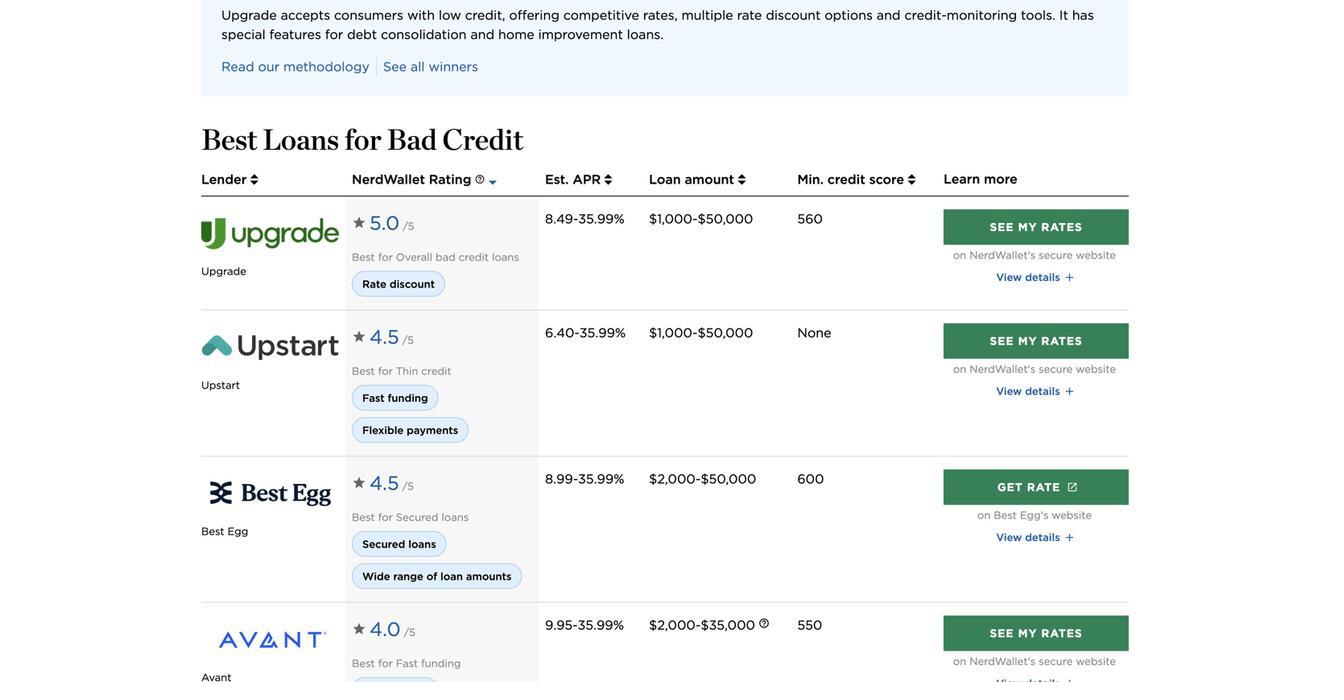 Task type: locate. For each thing, give the bounding box(es) containing it.
35.99% for 8.49-
[[579, 211, 625, 227]]

1 horizontal spatial credit
[[459, 251, 489, 263]]

best down the 4.0 link
[[352, 657, 375, 670]]

2 secure from the top
[[1039, 363, 1073, 375]]

3 my from the top
[[1018, 627, 1038, 640]]

3 view details button from the top
[[997, 529, 1077, 545]]

rates
[[1042, 220, 1083, 234], [1042, 334, 1083, 348], [1042, 627, 1083, 640]]

4.5 up best for secured loans
[[370, 472, 399, 495]]

1 4.5 link from the top
[[352, 324, 402, 351]]

2 4.5 from the top
[[370, 472, 399, 495]]

for left thin
[[378, 365, 393, 377]]

$1,000-
[[649, 211, 698, 227], [649, 325, 698, 341]]

nerdwallet rating image
[[475, 174, 485, 184]]

view details
[[997, 271, 1061, 283], [997, 385, 1061, 397], [997, 531, 1061, 544]]

0 horizontal spatial loans
[[409, 538, 436, 550]]

/5 for 8.49-35.99%
[[403, 220, 414, 232]]

2 $2,000- from the top
[[649, 618, 701, 633]]

2 vertical spatial secure
[[1039, 655, 1073, 668]]

see my rates link for 5.0
[[944, 210, 1129, 245]]

for for 6.40-
[[378, 365, 393, 377]]

rated 4.5 out of 5 stars element for 8.99-35.99%
[[352, 470, 532, 497]]

2 see my rates from the top
[[990, 334, 1083, 348]]

1 vertical spatial 4.5
[[370, 472, 399, 495]]

0 vertical spatial on nerdwallet's secure website
[[954, 249, 1116, 261]]

1 vertical spatial $50,000
[[698, 325, 753, 341]]

for left debt
[[325, 26, 343, 42]]

and down credit,
[[471, 26, 495, 42]]

credit right bad
[[459, 251, 489, 263]]

0 vertical spatial nerdwallet's
[[970, 249, 1036, 261]]

2 my from the top
[[1018, 334, 1038, 348]]

1 vertical spatial on nerdwallet's secure website
[[954, 363, 1116, 375]]

0 vertical spatial 4.5 link
[[352, 324, 402, 351]]

view details for 560
[[997, 271, 1061, 283]]

flexible payments
[[362, 424, 458, 436]]

on for 550
[[954, 655, 967, 668]]

0 vertical spatial see my rates button
[[944, 210, 1129, 245]]

best left egg
[[201, 525, 224, 538]]

rates for 4.0
[[1042, 627, 1083, 640]]

consumers
[[334, 7, 404, 23]]

funding down "rated 4 out of 5 stars" element
[[421, 657, 461, 670]]

website for 600
[[1052, 509, 1092, 522]]

$50,000 for none
[[698, 325, 753, 341]]

2 vertical spatial see my rates button
[[944, 616, 1129, 651]]

/5 right '5.0'
[[403, 220, 414, 232]]

1 vertical spatial my
[[1018, 334, 1038, 348]]

see for 4.5
[[990, 334, 1014, 348]]

2 on nerdwallet's secure website from the top
[[954, 363, 1116, 375]]

best for secured loans
[[352, 511, 469, 524]]

details
[[1025, 271, 1061, 283], [1025, 385, 1061, 397], [1025, 531, 1061, 544]]

view details button for 560
[[997, 269, 1077, 285]]

nerdwallet's
[[970, 249, 1036, 261], [970, 363, 1036, 375], [970, 655, 1036, 668]]

upgrade image
[[201, 210, 339, 258]]

secure for 5.0
[[1039, 249, 1073, 261]]

3 nerdwallet's from the top
[[970, 655, 1036, 668]]

2 vertical spatial $50,000
[[701, 471, 757, 487]]

1 vertical spatial see my rates button
[[944, 324, 1129, 359]]

rated 4.5 out of 5 stars element up thin
[[352, 324, 532, 351]]

3 view from the top
[[997, 531, 1022, 544]]

2 4.5 link from the top
[[352, 470, 402, 497]]

0 vertical spatial rates
[[1042, 220, 1083, 234]]

loans
[[263, 122, 339, 157]]

website for none
[[1076, 363, 1116, 375]]

2 rates from the top
[[1042, 334, 1083, 348]]

0 vertical spatial see my rates link
[[944, 210, 1129, 245]]

0 horizontal spatial rate
[[737, 7, 762, 23]]

0 vertical spatial $2,000-
[[649, 471, 701, 487]]

1 see my rates button from the top
[[944, 210, 1129, 245]]

my
[[1018, 220, 1038, 234], [1018, 334, 1038, 348], [1018, 627, 1038, 640]]

loans up "loan"
[[442, 511, 469, 524]]

egg
[[228, 525, 248, 538]]

2 $1,000- from the top
[[649, 325, 698, 341]]

nerdwallet rating button
[[352, 170, 497, 189]]

$50,000
[[698, 211, 753, 227], [698, 325, 753, 341], [701, 471, 757, 487]]

all
[[411, 59, 425, 74]]

0 vertical spatial loans
[[492, 251, 519, 263]]

2 see my rates button from the top
[[944, 324, 1129, 359]]

1 details from the top
[[1025, 271, 1061, 283]]

best up secured loans
[[352, 511, 375, 524]]

0 vertical spatial $1,000-$50,000
[[649, 211, 753, 227]]

2 vertical spatial view details
[[997, 531, 1061, 544]]

discount left options
[[766, 7, 821, 23]]

wide
[[362, 570, 390, 583]]

bad
[[387, 122, 437, 157]]

1 vertical spatial $1,000-
[[649, 325, 698, 341]]

fast funding
[[362, 392, 428, 404]]

est. apr button
[[545, 170, 613, 189]]

1 see my rates link from the top
[[944, 210, 1129, 245]]

see my rates for 4.5
[[990, 334, 1083, 348]]

best for best loans for bad credit
[[201, 122, 257, 157]]

$2,000-
[[649, 471, 701, 487], [649, 618, 701, 633]]

2 vertical spatial my
[[1018, 627, 1038, 640]]

1 vertical spatial view details
[[997, 385, 1061, 397]]

credit
[[828, 172, 866, 187], [459, 251, 489, 263], [421, 365, 452, 377]]

view
[[997, 271, 1022, 283], [997, 385, 1022, 397], [997, 531, 1022, 544]]

1 horizontal spatial rate
[[1027, 481, 1061, 494]]

see for 5.0
[[990, 220, 1014, 234]]

view details button for 600
[[997, 529, 1077, 545]]

my for 4.0
[[1018, 627, 1038, 640]]

bad
[[436, 251, 456, 263]]

3 see my rates link from the top
[[944, 616, 1129, 651]]

rate discount
[[362, 278, 435, 290]]

0 vertical spatial view details
[[997, 271, 1061, 283]]

1 view from the top
[[997, 271, 1022, 283]]

for left overall
[[378, 251, 393, 263]]

for up secured loans
[[378, 511, 393, 524]]

fast up flexible
[[362, 392, 385, 404]]

2 vertical spatial credit
[[421, 365, 452, 377]]

2 vertical spatial see my rates link
[[944, 616, 1129, 651]]

1 on nerdwallet's secure website from the top
[[954, 249, 1116, 261]]

details for none
[[1025, 385, 1061, 397]]

discount down overall
[[390, 278, 435, 290]]

rates for 5.0
[[1042, 220, 1083, 234]]

see my rates
[[990, 220, 1083, 234], [990, 334, 1083, 348], [990, 627, 1083, 640]]

bestegg image
[[201, 470, 339, 518]]

none
[[798, 325, 832, 341]]

1 vertical spatial nerdwallet's
[[970, 363, 1036, 375]]

funding
[[388, 392, 428, 404], [421, 657, 461, 670]]

0 vertical spatial details
[[1025, 271, 1061, 283]]

3 details from the top
[[1025, 531, 1061, 544]]

1 horizontal spatial and
[[877, 7, 901, 23]]

1 4.5 from the top
[[370, 326, 399, 349]]

see
[[383, 59, 407, 74], [990, 220, 1014, 234], [990, 334, 1014, 348], [990, 627, 1014, 640]]

consolidation
[[381, 26, 467, 42]]

view details for none
[[997, 385, 1061, 397]]

1 vertical spatial rates
[[1042, 334, 1083, 348]]

5.0
[[370, 212, 400, 235]]

nerdwallet rating
[[352, 172, 472, 187]]

0 horizontal spatial fast
[[362, 392, 385, 404]]

1 vertical spatial see my rates link
[[944, 324, 1129, 359]]

best up lender button at the left top of page
[[201, 122, 257, 157]]

competitive
[[564, 7, 640, 23]]

/5 up thin
[[402, 334, 414, 346]]

website for 550
[[1076, 655, 1116, 668]]

loans right bad
[[492, 251, 519, 263]]

2 nerdwallet's from the top
[[970, 363, 1036, 375]]

0 vertical spatial secure
[[1039, 249, 1073, 261]]

rate
[[362, 278, 387, 290]]

1 horizontal spatial loans
[[442, 511, 469, 524]]

view details button
[[997, 269, 1077, 285], [997, 383, 1077, 399], [997, 529, 1077, 545]]

1 vertical spatial credit
[[459, 251, 489, 263]]

2 view details from the top
[[997, 385, 1061, 397]]

0 vertical spatial view
[[997, 271, 1022, 283]]

1 see my rates from the top
[[990, 220, 1083, 234]]

0 vertical spatial rated 4.5 out of 5 stars element
[[352, 324, 532, 351]]

/5 inside "rated 4 out of 5 stars" element
[[404, 626, 416, 639]]

1 secure from the top
[[1039, 249, 1073, 261]]

secured up wide
[[362, 538, 405, 550]]

0 vertical spatial 4.5
[[370, 326, 399, 349]]

rated 4.5 out of 5 stars element up best for secured loans
[[352, 470, 532, 497]]

secure for 4.5
[[1039, 363, 1073, 375]]

get
[[998, 481, 1023, 494]]

for
[[325, 26, 343, 42], [345, 122, 382, 157], [378, 251, 393, 263], [378, 365, 393, 377], [378, 511, 393, 524], [378, 657, 393, 670]]

2 details from the top
[[1025, 385, 1061, 397]]

1 vertical spatial view
[[997, 385, 1022, 397]]

0 vertical spatial see my rates
[[990, 220, 1083, 234]]

view details button for none
[[997, 383, 1077, 399]]

$50,000 for 560
[[698, 211, 753, 227]]

1 vertical spatial rated 4.5 out of 5 stars element
[[352, 470, 532, 497]]

1 horizontal spatial fast
[[396, 657, 418, 670]]

1 vertical spatial fast
[[396, 657, 418, 670]]

1 view details button from the top
[[997, 269, 1077, 285]]

rates,
[[643, 7, 678, 23]]

secured
[[396, 511, 439, 524], [362, 538, 405, 550]]

best up fast funding
[[352, 365, 375, 377]]

read
[[221, 59, 254, 74]]

rated 5 out of 5 stars element
[[352, 210, 532, 237]]

0 vertical spatial my
[[1018, 220, 1038, 234]]

0 vertical spatial rate
[[737, 7, 762, 23]]

2 vertical spatial view
[[997, 531, 1022, 544]]

upgrade
[[221, 7, 277, 23], [201, 265, 246, 278]]

payments
[[407, 424, 458, 436]]

for down 4.0
[[378, 657, 393, 670]]

upgrade up special
[[221, 7, 277, 23]]

$1,000-$50,000 for 4.5
[[649, 325, 753, 341]]

$1,000- for 5.0
[[649, 211, 698, 227]]

0 vertical spatial upgrade
[[221, 7, 277, 23]]

2 horizontal spatial credit
[[828, 172, 866, 187]]

2 horizontal spatial loans
[[492, 251, 519, 263]]

1 vertical spatial details
[[1025, 385, 1061, 397]]

/5 up best for secured loans
[[402, 480, 414, 493]]

funding down thin
[[388, 392, 428, 404]]

flexible
[[362, 424, 404, 436]]

2 $1,000-$50,000 from the top
[[649, 325, 753, 341]]

0 vertical spatial $1,000-
[[649, 211, 698, 227]]

$2,000- for $35,000
[[649, 618, 701, 633]]

est.
[[545, 172, 569, 187]]

2 view from the top
[[997, 385, 1022, 397]]

nerdwallet's for 5.0
[[970, 249, 1036, 261]]

details for 600
[[1025, 531, 1061, 544]]

2 vertical spatial loans
[[409, 538, 436, 550]]

best up the "rate"
[[352, 251, 375, 263]]

range
[[393, 570, 424, 583]]

/5 inside rated 5 out of 5 stars element
[[403, 220, 414, 232]]

secured loans
[[362, 538, 436, 550]]

best for thin credit
[[352, 365, 452, 377]]

see my rates button for 5.0
[[944, 210, 1129, 245]]

nerdwallet's for 4.5
[[970, 363, 1036, 375]]

1 view details from the top
[[997, 271, 1061, 283]]

on nerdwallet's secure website for 4.0
[[954, 655, 1116, 668]]

/5 for 9.95-35.99%
[[404, 626, 416, 639]]

4.5 up best for thin credit on the left bottom of the page
[[370, 326, 399, 349]]

on for 600
[[978, 509, 991, 522]]

1 rated 4.5 out of 5 stars element from the top
[[352, 324, 532, 351]]

1 vertical spatial rate
[[1027, 481, 1061, 494]]

egg's
[[1020, 509, 1049, 522]]

rated 4.5 out of 5 stars element
[[352, 324, 532, 351], [352, 470, 532, 497]]

3 secure from the top
[[1039, 655, 1073, 668]]

wide range of loan amounts
[[362, 570, 512, 583]]

2 rated 4.5 out of 5 stars element from the top
[[352, 470, 532, 497]]

1 vertical spatial see my rates
[[990, 334, 1083, 348]]

3 see my rates from the top
[[990, 627, 1083, 640]]

rate up the on best egg's website
[[1027, 481, 1061, 494]]

3 view details from the top
[[997, 531, 1061, 544]]

0 vertical spatial view details button
[[997, 269, 1077, 285]]

secure
[[1039, 249, 1073, 261], [1039, 363, 1073, 375], [1039, 655, 1073, 668]]

1 rates from the top
[[1042, 220, 1083, 234]]

with
[[407, 7, 435, 23]]

rate right multiple
[[737, 7, 762, 23]]

4.5 link up best for thin credit on the left bottom of the page
[[352, 324, 402, 351]]

upgrade down upgrade image
[[201, 265, 246, 278]]

see my rates button
[[944, 210, 1129, 245], [944, 324, 1129, 359], [944, 616, 1129, 651]]

1 $1,000- from the top
[[649, 211, 698, 227]]

/5 right 4.0
[[404, 626, 416, 639]]

3 on nerdwallet's secure website from the top
[[954, 655, 1116, 668]]

2 vertical spatial see my rates
[[990, 627, 1083, 640]]

credit
[[442, 122, 523, 157]]

see my rates link for 4.0
[[944, 616, 1129, 651]]

0 horizontal spatial discount
[[390, 278, 435, 290]]

1 $2,000- from the top
[[649, 471, 701, 487]]

rate
[[737, 7, 762, 23], [1027, 481, 1061, 494]]

secured up secured loans
[[396, 511, 439, 524]]

credit right min.
[[828, 172, 866, 187]]

loans down best for secured loans
[[409, 538, 436, 550]]

2 vertical spatial rates
[[1042, 627, 1083, 640]]

1 nerdwallet's from the top
[[970, 249, 1036, 261]]

0 vertical spatial secured
[[396, 511, 439, 524]]

secure for 4.0
[[1039, 655, 1073, 668]]

/5
[[403, 220, 414, 232], [402, 334, 414, 346], [402, 480, 414, 493], [404, 626, 416, 639]]

2 view details button from the top
[[997, 383, 1077, 399]]

4.0 link
[[352, 616, 404, 644]]

loan
[[441, 570, 463, 583]]

website for 560
[[1076, 249, 1116, 261]]

35.99%
[[579, 211, 625, 227], [580, 325, 626, 341], [578, 471, 625, 487], [578, 618, 624, 633]]

upstart
[[201, 379, 240, 392]]

features
[[270, 26, 321, 42]]

min. credit score
[[798, 172, 905, 187]]

upgrade inside upgrade accepts consumers with low credit, offering competitive rates, multiple rate discount options and credit-monitoring tools. it has special features for debt consolidation and home improvement loans.
[[221, 7, 277, 23]]

for up nerdwallet
[[345, 122, 382, 157]]

0 vertical spatial credit
[[828, 172, 866, 187]]

1 vertical spatial $2,000-
[[649, 618, 701, 633]]

offering
[[509, 7, 560, 23]]

see my rates link for 4.5
[[944, 324, 1129, 359]]

upstart image
[[201, 324, 339, 372]]

0 vertical spatial discount
[[766, 7, 821, 23]]

2 vertical spatial on nerdwallet's secure website
[[954, 655, 1116, 668]]

and left "credit-" at right
[[877, 7, 901, 23]]

read our methodology
[[221, 59, 370, 74]]

1 vertical spatial secure
[[1039, 363, 1073, 375]]

4.5 link up best for secured loans
[[352, 470, 402, 497]]

2 vertical spatial nerdwallet's
[[970, 655, 1036, 668]]

1 horizontal spatial discount
[[766, 7, 821, 23]]

0 horizontal spatial and
[[471, 26, 495, 42]]

2 vertical spatial details
[[1025, 531, 1061, 544]]

credit right thin
[[421, 365, 452, 377]]

1 $1,000-$50,000 from the top
[[649, 211, 753, 227]]

see my rates link
[[944, 210, 1129, 245], [944, 324, 1129, 359], [944, 616, 1129, 651]]

on nerdwallet's secure website for 5.0
[[954, 249, 1116, 261]]

0 vertical spatial $50,000
[[698, 211, 753, 227]]

best
[[201, 122, 257, 157], [352, 251, 375, 263], [352, 365, 375, 377], [994, 509, 1017, 522], [352, 511, 375, 524], [201, 525, 224, 538], [352, 657, 375, 670]]

1 vertical spatial view details button
[[997, 383, 1077, 399]]

nerdwallet's for 4.0
[[970, 655, 1036, 668]]

1 vertical spatial upgrade
[[201, 265, 246, 278]]

on
[[954, 249, 967, 261], [954, 363, 967, 375], [978, 509, 991, 522], [954, 655, 967, 668]]

for for 8.49-
[[378, 251, 393, 263]]

loans
[[492, 251, 519, 263], [442, 511, 469, 524], [409, 538, 436, 550]]

1 vertical spatial 4.5 link
[[352, 470, 402, 497]]

3 see my rates button from the top
[[944, 616, 1129, 651]]

1 vertical spatial discount
[[390, 278, 435, 290]]

1 my from the top
[[1018, 220, 1038, 234]]

min.
[[798, 172, 824, 187]]

fast down 4.0
[[396, 657, 418, 670]]

3 rates from the top
[[1042, 627, 1083, 640]]

2 see my rates link from the top
[[944, 324, 1129, 359]]

best loans for bad credit
[[201, 122, 523, 157]]

best for best for overall bad credit loans
[[352, 251, 375, 263]]

1 vertical spatial $1,000-$50,000
[[649, 325, 753, 341]]

2 vertical spatial view details button
[[997, 529, 1077, 545]]

overall
[[396, 251, 433, 263]]



Task type: vqa. For each thing, say whether or not it's contained in the screenshot.
for
yes



Task type: describe. For each thing, give the bounding box(es) containing it.
see all winners link
[[383, 57, 478, 76]]

rating
[[429, 172, 472, 187]]

4.0
[[370, 618, 401, 641]]

accepts
[[281, 7, 330, 23]]

35.99% for 6.40-
[[580, 325, 626, 341]]

$1,000- for 4.5
[[649, 325, 698, 341]]

discount inside upgrade accepts consumers with low credit, offering competitive rates, multiple rate discount options and credit-monitoring tools. it has special features for debt consolidation and home improvement loans.
[[766, 7, 821, 23]]

rates for 4.5
[[1042, 334, 1083, 348]]

upgrade accepts consumers with low credit, offering competitive rates, multiple rate discount options and credit-monitoring tools. it has special features for debt consolidation and home improvement loans.
[[221, 7, 1094, 42]]

more
[[984, 171, 1018, 187]]

upgrade for upgrade
[[201, 265, 246, 278]]

$35,000
[[701, 618, 755, 633]]

amount
[[685, 172, 735, 187]]

upgrade for upgrade accepts consumers with low credit, offering competitive rates, multiple rate discount options and credit-monitoring tools. it has special features for debt consolidation and home improvement loans.
[[221, 7, 277, 23]]

it
[[1060, 7, 1069, 23]]

4.5 for 8.99-35.99%
[[370, 472, 399, 495]]

methodology
[[284, 59, 370, 74]]

multiple
[[682, 7, 733, 23]]

$2,000- for $50,000
[[649, 471, 701, 487]]

on best egg's website
[[978, 509, 1092, 522]]

600
[[798, 471, 824, 487]]

view for 560
[[997, 271, 1022, 283]]

see my rates button for 4.0
[[944, 616, 1129, 651]]

see for 4.0
[[990, 627, 1014, 640]]

8.99-35.99%
[[545, 471, 625, 487]]

best for fast funding
[[352, 657, 461, 670]]

loan
[[649, 172, 681, 187]]

score
[[870, 172, 905, 187]]

0 horizontal spatial credit
[[421, 365, 452, 377]]

debt
[[347, 26, 377, 42]]

best for best for fast funding
[[352, 657, 375, 670]]

/5 for 6.40-35.99%
[[402, 334, 414, 346]]

lender button
[[201, 170, 259, 189]]

0 vertical spatial fast
[[362, 392, 385, 404]]

on for 560
[[954, 249, 967, 261]]

rate inside upgrade accepts consumers with low credit, offering competitive rates, multiple rate discount options and credit-monitoring tools. it has special features for debt consolidation and home improvement loans.
[[737, 7, 762, 23]]

550
[[798, 618, 823, 633]]

best down get
[[994, 509, 1017, 522]]

1 vertical spatial secured
[[362, 538, 405, 550]]

35.99% for 9.95-
[[578, 618, 624, 633]]

0 vertical spatial and
[[877, 7, 901, 23]]

4.5 link for 6.40-
[[352, 324, 402, 351]]

best for best for thin credit
[[352, 365, 375, 377]]

1 vertical spatial and
[[471, 26, 495, 42]]

$50,000 for 600
[[701, 471, 757, 487]]

get rate
[[998, 481, 1061, 494]]

1 vertical spatial loans
[[442, 511, 469, 524]]

of
[[427, 570, 437, 583]]

our
[[258, 59, 280, 74]]

view for 600
[[997, 531, 1022, 544]]

read our methodology link
[[221, 57, 370, 76]]

loan amount
[[649, 172, 735, 187]]

loan amount button
[[649, 170, 747, 189]]

winners
[[429, 59, 478, 74]]

best for best egg
[[201, 525, 224, 538]]

1 vertical spatial funding
[[421, 657, 461, 670]]

5.0 link
[[352, 210, 403, 237]]

rate inside button
[[1027, 481, 1061, 494]]

for for 9.95-
[[378, 657, 393, 670]]

details for 560
[[1025, 271, 1061, 283]]

35.99% for 8.99-
[[578, 471, 625, 487]]

560
[[798, 211, 823, 227]]

monitoring
[[947, 7, 1017, 23]]

credit,
[[465, 7, 505, 23]]

nerdwallet
[[352, 172, 425, 187]]

0 vertical spatial funding
[[388, 392, 428, 404]]

8.49-35.99%
[[545, 211, 625, 227]]

$2,000-$50,000
[[649, 471, 757, 487]]

options
[[825, 7, 873, 23]]

rated 4 out of 5 stars element
[[352, 616, 532, 644]]

for for 8.99-
[[378, 511, 393, 524]]

see my rates button for 4.5
[[944, 324, 1129, 359]]

get rate button
[[944, 470, 1129, 505]]

for inside upgrade accepts consumers with low credit, offering competitive rates, multiple rate discount options and credit-monitoring tools. it has special features for debt consolidation and home improvement loans.
[[325, 26, 343, 42]]

get rate link
[[944, 470, 1129, 505]]

tools.
[[1021, 7, 1056, 23]]

special
[[221, 26, 266, 42]]

min. credit score button
[[798, 170, 917, 189]]

credit inside button
[[828, 172, 866, 187]]

loan amount info image
[[759, 618, 770, 629]]

on nerdwallet's secure website for 4.5
[[954, 363, 1116, 375]]

9.95-
[[545, 618, 578, 633]]

6.40-35.99%
[[545, 325, 626, 341]]

home
[[498, 26, 535, 42]]

$1,000-$50,000 for 5.0
[[649, 211, 753, 227]]

loans.
[[627, 26, 664, 42]]

on for none
[[954, 363, 967, 375]]

8.49-
[[545, 211, 579, 227]]

see all winners
[[383, 59, 478, 74]]

rated 4.5 out of 5 stars element for 6.40-35.99%
[[352, 324, 532, 351]]

my for 5.0
[[1018, 220, 1038, 234]]

best for best for secured loans
[[352, 511, 375, 524]]

learn more
[[944, 171, 1018, 187]]

thin
[[396, 365, 418, 377]]

8.99-
[[545, 471, 578, 487]]

apr
[[573, 172, 601, 187]]

4.5 for 6.40-35.99%
[[370, 326, 399, 349]]

has
[[1073, 7, 1094, 23]]

credit-
[[905, 7, 947, 23]]

best egg
[[201, 525, 248, 538]]

est. apr
[[545, 172, 601, 187]]

see my rates for 5.0
[[990, 220, 1083, 234]]

9.95-35.99%
[[545, 618, 624, 633]]

view details for 600
[[997, 531, 1061, 544]]

/5 for 8.99-35.99%
[[402, 480, 414, 493]]

avant image
[[201, 616, 339, 664]]

low
[[439, 7, 461, 23]]

view for none
[[997, 385, 1022, 397]]

best for overall bad credit loans
[[352, 251, 519, 263]]

$2,000-$35,000
[[649, 618, 755, 633]]

see my rates for 4.0
[[990, 627, 1083, 640]]

4.5 link for 8.99-
[[352, 470, 402, 497]]

my for 4.5
[[1018, 334, 1038, 348]]

lender
[[201, 172, 247, 187]]

6.40-
[[545, 325, 580, 341]]

improvement
[[538, 26, 623, 42]]



